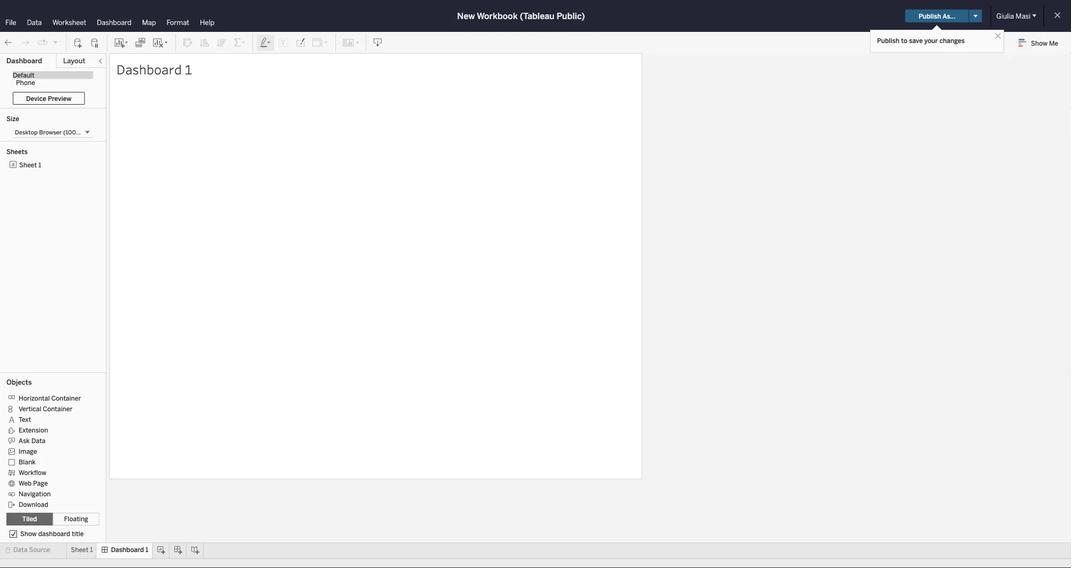 Task type: vqa. For each thing, say whether or not it's contained in the screenshot.
REPLAY ANIMATION image
yes



Task type: locate. For each thing, give the bounding box(es) containing it.
data
[[27, 18, 42, 27], [31, 437, 45, 445], [13, 547, 27, 554]]

show dashboard title
[[20, 531, 84, 538]]

sheet
[[19, 161, 37, 169], [71, 547, 89, 554]]

changes
[[940, 37, 965, 44]]

as...
[[943, 12, 956, 20]]

show for show dashboard title
[[20, 531, 37, 538]]

dashboard 1 heading
[[116, 60, 636, 78]]

data left source
[[13, 547, 27, 554]]

sheet 1 down sheets
[[19, 161, 41, 169]]

blank
[[19, 459, 36, 466]]

togglestate option group
[[6, 513, 99, 526]]

x
[[81, 129, 84, 136]]

1 vertical spatial dashboard 1
[[111, 547, 148, 554]]

data down extension
[[31, 437, 45, 445]]

data source
[[13, 547, 50, 554]]

image
[[19, 448, 37, 456]]

1 horizontal spatial publish
[[919, 12, 942, 20]]

giulia
[[997, 12, 1015, 20]]

replay animation image left new data source image
[[52, 39, 59, 45]]

download image
[[373, 38, 384, 48]]

new worksheet image
[[114, 38, 129, 48]]

public)
[[557, 11, 585, 21]]

publish for publish to save your changes
[[878, 37, 900, 44]]

show left me in the right top of the page
[[1032, 39, 1048, 47]]

1 horizontal spatial sheet 1
[[71, 547, 93, 554]]

container
[[51, 395, 81, 403], [43, 405, 73, 413]]

publish left to
[[878, 37, 900, 44]]

data inside option
[[31, 437, 45, 445]]

desktop browser (1000 x 800)
[[15, 129, 100, 136]]

show
[[1032, 39, 1048, 47], [20, 531, 37, 538]]

default
[[13, 71, 35, 79]]

pause auto updates image
[[90, 38, 101, 48]]

show down the tiled
[[20, 531, 37, 538]]

1 horizontal spatial show
[[1032, 39, 1048, 47]]

workflow option
[[6, 468, 92, 478]]

sheet 1
[[19, 161, 41, 169], [71, 547, 93, 554]]

dashboard 1
[[116, 60, 192, 78], [111, 547, 148, 554]]

show inside button
[[1032, 39, 1048, 47]]

data up redo icon
[[27, 18, 42, 27]]

help
[[200, 18, 215, 27]]

worksheet
[[52, 18, 86, 27]]

map
[[142, 18, 156, 27]]

container up vertical container option
[[51, 395, 81, 403]]

1
[[185, 60, 192, 78], [38, 161, 41, 169], [90, 547, 93, 554], [146, 547, 148, 554]]

1 vertical spatial sheet 1
[[71, 547, 93, 554]]

0 horizontal spatial sheet
[[19, 161, 37, 169]]

replay animation image
[[37, 37, 48, 48], [52, 39, 59, 45]]

0 vertical spatial sheet 1
[[19, 161, 41, 169]]

container down horizontal container
[[43, 405, 73, 413]]

page
[[33, 480, 48, 488]]

to
[[902, 37, 908, 44]]

publish left as... on the right of page
[[919, 12, 942, 20]]

horizontal
[[19, 395, 50, 403]]

1 vertical spatial data
[[31, 437, 45, 445]]

layout
[[63, 57, 85, 65]]

web page
[[19, 480, 48, 488]]

0 vertical spatial publish
[[919, 12, 942, 20]]

container inside vertical container option
[[43, 405, 73, 413]]

0 horizontal spatial show
[[20, 531, 37, 538]]

show for show me
[[1032, 39, 1048, 47]]

desktop
[[15, 129, 38, 136]]

vertical
[[19, 405, 41, 413]]

container inside horizontal container "option"
[[51, 395, 81, 403]]

collapse image
[[97, 58, 104, 64]]

web
[[19, 480, 32, 488]]

new workbook (tableau public)
[[457, 11, 585, 21]]

vertical container option
[[6, 404, 92, 414]]

dashboard
[[38, 531, 70, 538]]

sort ascending image
[[199, 38, 210, 48]]

objects
[[6, 378, 32, 387]]

publish inside publish as... button
[[919, 12, 942, 20]]

1 inside heading
[[185, 60, 192, 78]]

size
[[6, 115, 19, 123]]

2 vertical spatial data
[[13, 547, 27, 554]]

device preview
[[26, 95, 71, 102]]

0 vertical spatial data
[[27, 18, 42, 27]]

0 horizontal spatial publish
[[878, 37, 900, 44]]

sheet down sheets
[[19, 161, 37, 169]]

0 horizontal spatial replay animation image
[[37, 37, 48, 48]]

show me button
[[1015, 35, 1069, 51]]

swap rows and columns image
[[182, 38, 193, 48]]

0 vertical spatial container
[[51, 395, 81, 403]]

(tableau
[[520, 11, 555, 21]]

1 vertical spatial sheet
[[71, 547, 89, 554]]

sheet 1 down title
[[71, 547, 93, 554]]

publish
[[919, 12, 942, 20], [878, 37, 900, 44]]

duplicate image
[[135, 38, 146, 48]]

container for horizontal container
[[51, 395, 81, 403]]

1 vertical spatial show
[[20, 531, 37, 538]]

sort descending image
[[216, 38, 227, 48]]

workbook
[[477, 11, 518, 21]]

sheets
[[6, 148, 28, 156]]

replay animation image right redo icon
[[37, 37, 48, 48]]

sheet down title
[[71, 547, 89, 554]]

1 vertical spatial container
[[43, 405, 73, 413]]

vertical container
[[19, 405, 73, 413]]

dashboard
[[97, 18, 132, 27], [6, 57, 42, 65], [116, 60, 182, 78], [111, 547, 144, 554]]

1 vertical spatial publish
[[878, 37, 900, 44]]

0 vertical spatial show
[[1032, 39, 1048, 47]]

0 vertical spatial dashboard 1
[[116, 60, 192, 78]]

show labels image
[[278, 38, 289, 48]]



Task type: describe. For each thing, give the bounding box(es) containing it.
masi
[[1016, 12, 1031, 20]]

web page option
[[6, 478, 92, 489]]

floating
[[64, 516, 88, 523]]

image option
[[6, 446, 92, 457]]

tiled
[[22, 516, 37, 523]]

0 horizontal spatial sheet 1
[[19, 161, 41, 169]]

1 horizontal spatial replay animation image
[[52, 39, 59, 45]]

file
[[5, 18, 16, 27]]

objects list box
[[6, 390, 99, 510]]

publish as...
[[919, 12, 956, 20]]

container for vertical container
[[43, 405, 73, 413]]

browser
[[39, 129, 62, 136]]

dashboard inside heading
[[116, 60, 182, 78]]

show/hide cards image
[[343, 38, 360, 48]]

blank option
[[6, 457, 92, 468]]

fit image
[[312, 38, 329, 48]]

source
[[29, 547, 50, 554]]

extension
[[19, 427, 48, 434]]

format workbook image
[[295, 38, 306, 48]]

new
[[457, 11, 475, 21]]

data for data source
[[13, 547, 27, 554]]

save
[[910, 37, 923, 44]]

horizontal container
[[19, 395, 81, 403]]

workflow
[[19, 469, 46, 477]]

clear sheet image
[[152, 38, 169, 48]]

publish as... button
[[906, 10, 969, 22]]

me
[[1050, 39, 1059, 47]]

totals image
[[234, 38, 246, 48]]

dashboard 1 inside heading
[[116, 60, 192, 78]]

(1000
[[63, 129, 80, 136]]

ask
[[19, 437, 30, 445]]

publish for publish as...
[[919, 12, 942, 20]]

show me
[[1032, 39, 1059, 47]]

giulia masi
[[997, 12, 1031, 20]]

navigation
[[19, 491, 51, 498]]

highlight image
[[260, 38, 272, 48]]

extension option
[[6, 425, 92, 436]]

title
[[72, 531, 84, 538]]

your
[[925, 37, 939, 44]]

navigation option
[[6, 489, 92, 499]]

text
[[19, 416, 31, 424]]

download option
[[6, 499, 92, 510]]

redo image
[[20, 38, 31, 48]]

800)
[[86, 129, 100, 136]]

phone
[[16, 79, 35, 87]]

device preview button
[[13, 92, 85, 105]]

0 vertical spatial sheet
[[19, 161, 37, 169]]

format
[[167, 18, 189, 27]]

text option
[[6, 414, 92, 425]]

preview
[[48, 95, 71, 102]]

new data source image
[[73, 38, 84, 48]]

ask data
[[19, 437, 45, 445]]

horizontal container option
[[6, 393, 92, 404]]

default phone
[[13, 71, 35, 87]]

device
[[26, 95, 46, 102]]

data for data
[[27, 18, 42, 27]]

ask data option
[[6, 436, 92, 446]]

close image
[[994, 31, 1004, 41]]

download
[[19, 501, 48, 509]]

1 horizontal spatial sheet
[[71, 547, 89, 554]]

publish to save your changes
[[878, 37, 965, 44]]

undo image
[[3, 38, 14, 48]]



